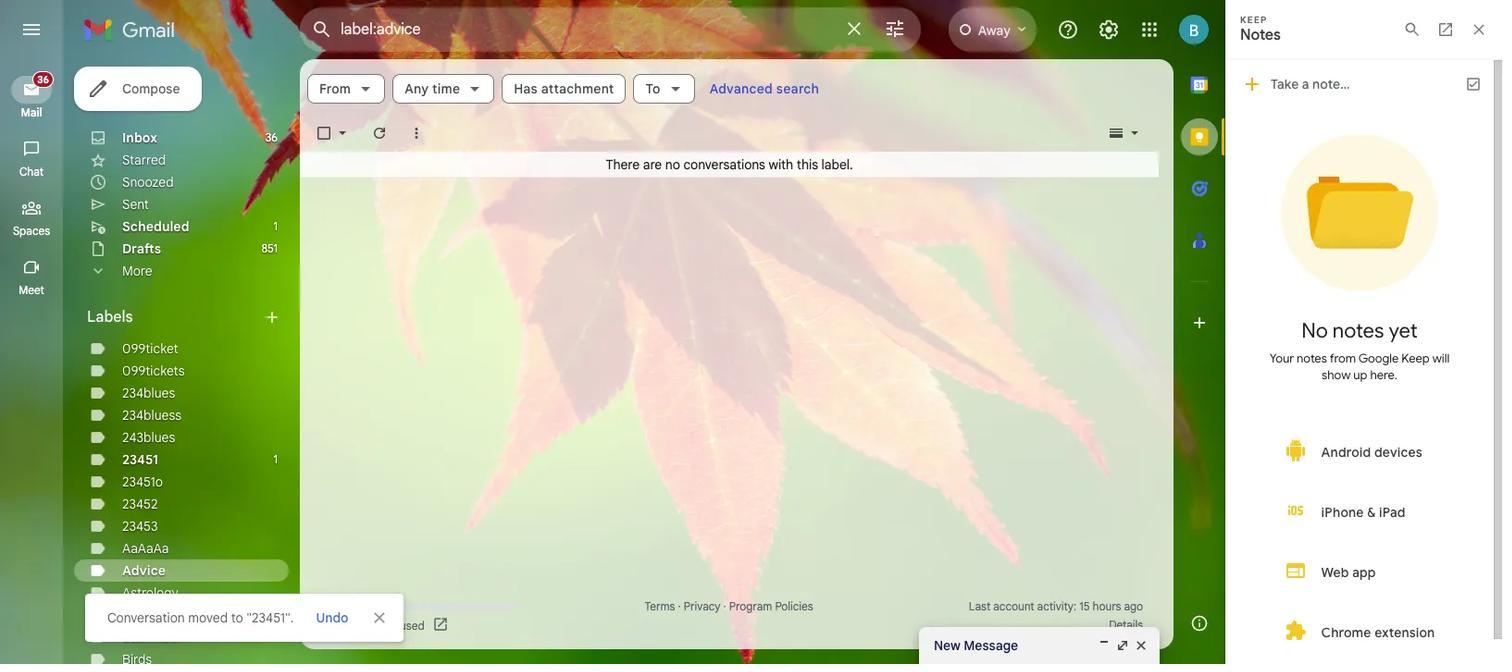 Task type: locate. For each thing, give the bounding box(es) containing it.
aurora whisper link
[[122, 607, 213, 624]]

of
[[355, 619, 366, 633]]

gb left used
[[382, 619, 397, 633]]

snoozed link
[[122, 174, 174, 191]]

tab list
[[1174, 59, 1226, 598]]

basketball link
[[122, 630, 183, 646]]

snoozed
[[122, 174, 174, 191]]

36 link
[[11, 71, 54, 104]]

23452
[[122, 496, 158, 513]]

refresh image
[[370, 124, 389, 143]]

gb left of
[[337, 619, 353, 633]]

0 horizontal spatial ·
[[678, 600, 681, 614]]

Search in mail search field
[[300, 7, 921, 52]]

15 left hours
[[1080, 600, 1090, 614]]

scheduled link
[[122, 218, 189, 235]]

terms · privacy · program policies
[[645, 600, 813, 614]]

ago
[[1124, 600, 1143, 614]]

more
[[122, 263, 152, 280]]

terms
[[645, 600, 675, 614]]

meet heading
[[0, 283, 63, 298]]

15
[[1080, 600, 1090, 614], [369, 619, 379, 633]]

conversation moved to "23451".
[[107, 610, 294, 627]]

2 · from the left
[[724, 600, 726, 614]]

main content
[[300, 59, 1174, 650]]

message
[[964, 638, 1018, 655]]

navigation
[[0, 59, 65, 665]]

pop out image
[[1116, 639, 1130, 654]]

are
[[643, 156, 662, 173]]

None checkbox
[[315, 124, 333, 143]]

15 inside last account activity: 15 hours ago details
[[1080, 600, 1090, 614]]

099tickets link
[[122, 363, 185, 380]]

0 horizontal spatial 36
[[37, 73, 49, 86]]

undo link
[[309, 602, 356, 635]]

·
[[678, 600, 681, 614], [724, 600, 726, 614]]

1 horizontal spatial 36
[[265, 131, 278, 144]]

inbox link
[[122, 130, 157, 146]]

1 gb from the left
[[337, 619, 353, 633]]

· right terms
[[678, 600, 681, 614]]

36
[[37, 73, 49, 86], [265, 131, 278, 144]]

0 vertical spatial 15
[[1080, 600, 1090, 614]]

side panel section
[[1174, 59, 1226, 650]]

1
[[274, 219, 278, 233], [274, 453, 278, 467]]

gb
[[337, 619, 353, 633], [382, 619, 397, 633]]

0 horizontal spatial gb
[[337, 619, 353, 633]]

program policies link
[[729, 600, 813, 614]]

footer
[[300, 598, 1159, 635]]

has
[[514, 81, 538, 97]]

label.
[[822, 156, 853, 173]]

conversation
[[107, 610, 185, 627]]

from
[[319, 81, 351, 97]]

1 horizontal spatial 15
[[1080, 600, 1090, 614]]

advice
[[122, 563, 166, 580]]

mail heading
[[0, 106, 63, 120]]

drafts
[[122, 241, 161, 257]]

footer containing terms
[[300, 598, 1159, 635]]

234blues
[[122, 385, 175, 402]]

minimize image
[[1097, 639, 1112, 654]]

1 horizontal spatial gb
[[382, 619, 397, 633]]

details
[[1109, 618, 1143, 632]]

meet
[[19, 283, 44, 297]]

any
[[405, 81, 429, 97]]

terms link
[[645, 600, 675, 614]]

advanced search
[[710, 81, 819, 97]]

conversations
[[684, 156, 766, 173]]

2 1 from the top
[[274, 453, 278, 467]]

aurora
[[122, 607, 161, 624]]

0 horizontal spatial 15
[[369, 619, 379, 633]]

more button
[[74, 260, 289, 282]]

time
[[432, 81, 460, 97]]

aaaaaa link
[[122, 541, 169, 557]]

compose
[[122, 81, 180, 97]]

starred
[[122, 152, 166, 168]]

23453 link
[[122, 518, 158, 535]]

with
[[769, 156, 794, 173]]

1 horizontal spatial ·
[[724, 600, 726, 614]]

undo
[[316, 610, 348, 627]]

23452 link
[[122, 496, 158, 513]]

advanced
[[710, 81, 773, 97]]

1 · from the left
[[678, 600, 681, 614]]

15 for hours
[[1080, 600, 1090, 614]]

no
[[665, 156, 680, 173]]

hours
[[1093, 600, 1121, 614]]

main menu image
[[20, 19, 43, 41]]

23451
[[122, 452, 158, 468]]

this
[[797, 156, 818, 173]]

1 vertical spatial 1
[[274, 453, 278, 467]]

1 1 from the top
[[274, 219, 278, 233]]

new message
[[934, 638, 1018, 655]]

23451o link
[[122, 474, 163, 491]]

· right privacy link
[[724, 600, 726, 614]]

15 right of
[[369, 619, 379, 633]]

0 vertical spatial 1
[[274, 219, 278, 233]]

15 for gb
[[369, 619, 379, 633]]

1 vertical spatial 15
[[369, 619, 379, 633]]

inbox
[[122, 130, 157, 146]]

navigation containing mail
[[0, 59, 65, 665]]

any time button
[[393, 74, 495, 104]]

labels heading
[[87, 308, 263, 327]]

spaces heading
[[0, 224, 63, 239]]

23451o
[[122, 474, 163, 491]]

alert
[[30, 43, 1196, 642]]

spaces
[[13, 224, 50, 238]]

1 vertical spatial 36
[[265, 131, 278, 144]]



Task type: describe. For each thing, give the bounding box(es) containing it.
follow link to manage storage image
[[432, 617, 451, 635]]

from button
[[307, 74, 385, 104]]

243blues link
[[122, 430, 175, 446]]

clear search image
[[836, 10, 873, 47]]

starred link
[[122, 152, 166, 168]]

privacy link
[[684, 600, 721, 614]]

mail
[[21, 106, 42, 119]]

drafts link
[[122, 241, 161, 257]]

aaaaaa
[[122, 541, 169, 557]]

gmail image
[[83, 11, 184, 48]]

099ticket
[[122, 341, 178, 357]]

advice link
[[122, 563, 166, 580]]

099tickets
[[122, 363, 185, 380]]

to button
[[634, 74, 695, 104]]

Search in mail text field
[[341, 20, 832, 39]]

moved
[[188, 610, 228, 627]]

234bluess
[[122, 407, 182, 424]]

0.13 gb of 15 gb used
[[315, 619, 425, 633]]

program
[[729, 600, 772, 614]]

0 vertical spatial 36
[[37, 73, 49, 86]]

alert containing conversation moved to "23451".
[[30, 43, 1196, 642]]

sent link
[[122, 196, 149, 213]]

astrology link
[[122, 585, 178, 602]]

1 for 23451
[[274, 453, 278, 467]]

compose button
[[74, 67, 202, 111]]

activity:
[[1037, 600, 1077, 614]]

last
[[969, 600, 991, 614]]

policies
[[775, 600, 813, 614]]

has attachment button
[[502, 74, 626, 104]]

chat heading
[[0, 165, 63, 180]]

234blues link
[[122, 385, 175, 402]]

used
[[400, 619, 425, 633]]

851
[[262, 242, 278, 256]]

234bluess link
[[122, 407, 182, 424]]

2 gb from the left
[[382, 619, 397, 633]]

close image
[[1134, 639, 1149, 654]]

basketball
[[122, 630, 183, 646]]

privacy
[[684, 600, 721, 614]]

scheduled
[[122, 218, 189, 235]]

none checkbox inside main content
[[315, 124, 333, 143]]

there
[[606, 156, 640, 173]]

"23451".
[[246, 610, 294, 627]]

whisper
[[164, 607, 213, 624]]

23451 link
[[122, 452, 158, 468]]

settings image
[[1098, 19, 1120, 41]]

search in mail image
[[306, 13, 339, 46]]

astrology
[[122, 585, 178, 602]]

243blues
[[122, 430, 175, 446]]

there are no conversations with this label.
[[606, 156, 853, 173]]

sent
[[122, 196, 149, 213]]

toggle split pane mode image
[[1107, 124, 1126, 143]]

to
[[231, 610, 243, 627]]

new
[[934, 638, 961, 655]]

23453
[[122, 518, 158, 535]]

more image
[[407, 124, 426, 143]]

has attachment
[[514, 81, 614, 97]]

last account activity: 15 hours ago details
[[969, 600, 1143, 632]]

aurora whisper
[[122, 607, 213, 624]]

main content containing from
[[300, 59, 1174, 650]]

labels
[[87, 308, 133, 327]]

advanced search button
[[702, 72, 827, 106]]

to
[[646, 81, 661, 97]]

advanced search options image
[[876, 10, 914, 47]]

0.13
[[315, 619, 335, 633]]

account
[[994, 600, 1035, 614]]

attachment
[[541, 81, 614, 97]]

details link
[[1109, 618, 1143, 632]]

chat
[[19, 165, 44, 179]]

099ticket link
[[122, 341, 178, 357]]

any time
[[405, 81, 460, 97]]

1 for scheduled
[[274, 219, 278, 233]]

search
[[777, 81, 819, 97]]

footer inside main content
[[300, 598, 1159, 635]]



Task type: vqa. For each thing, say whether or not it's contained in the screenshot.
6 New Jobs - Chefs Near Toronto (On)
no



